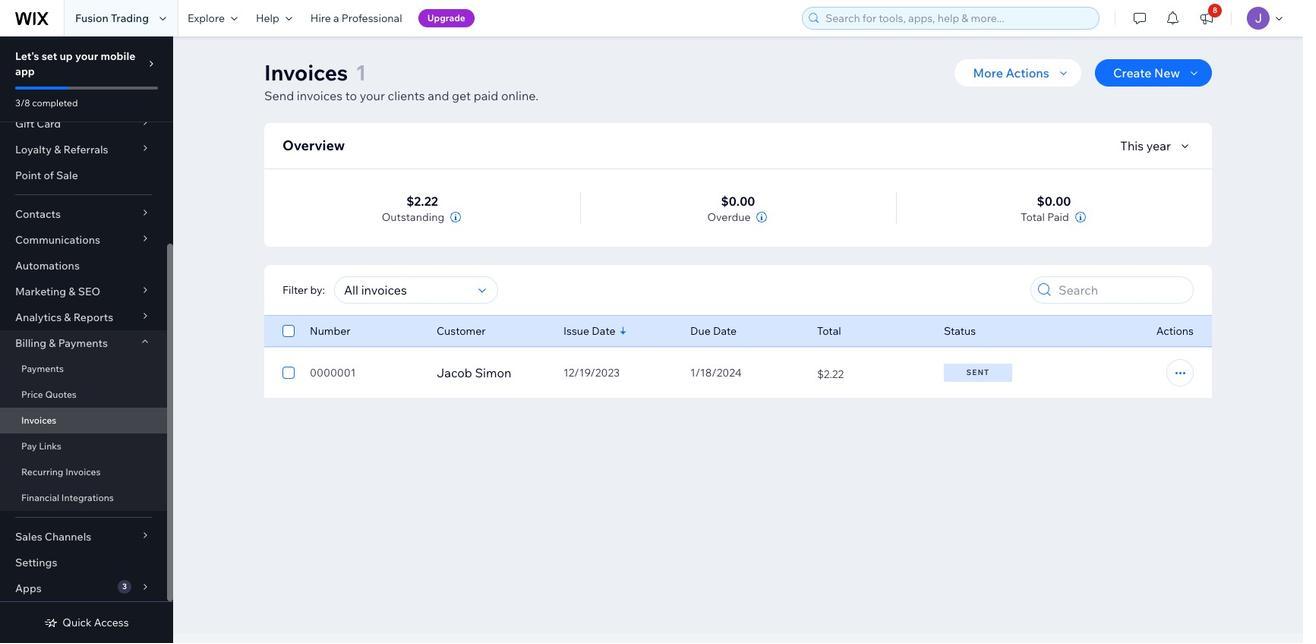 Task type: locate. For each thing, give the bounding box(es) containing it.
0 horizontal spatial $2.22
[[407, 194, 438, 209]]

Search for tools, apps, help & more... field
[[821, 8, 1095, 29]]

your
[[75, 49, 98, 63], [360, 88, 385, 103]]

referrals
[[63, 143, 108, 156]]

1 vertical spatial total
[[817, 324, 841, 338]]

0000001
[[310, 366, 356, 380]]

1/18/2024
[[690, 366, 742, 380]]

payments down analytics & reports popup button
[[58, 337, 108, 350]]

1 vertical spatial $2.22
[[817, 367, 844, 381]]

marketing & seo button
[[0, 279, 167, 305]]

1 horizontal spatial your
[[360, 88, 385, 103]]

1 horizontal spatial $2.22
[[817, 367, 844, 381]]

$0.00 for overdue
[[721, 194, 755, 209]]

help
[[256, 11, 279, 25]]

date right issue in the left bottom of the page
[[592, 324, 616, 338]]

sales channels
[[15, 530, 91, 544]]

invoices up invoices
[[264, 59, 348, 86]]

& left reports
[[64, 311, 71, 324]]

actions inside button
[[1006, 65, 1050, 81]]

analytics & reports
[[15, 311, 113, 324]]

& for analytics
[[64, 311, 71, 324]]

actions down search field
[[1157, 324, 1194, 338]]

invoices
[[297, 88, 343, 103]]

&
[[54, 143, 61, 156], [69, 285, 76, 299], [64, 311, 71, 324], [49, 337, 56, 350]]

completed
[[32, 97, 78, 109]]

0 vertical spatial your
[[75, 49, 98, 63]]

loyalty & referrals
[[15, 143, 108, 156]]

$2.22
[[407, 194, 438, 209], [817, 367, 844, 381]]

links
[[39, 441, 61, 452]]

invoices
[[264, 59, 348, 86], [21, 415, 56, 426], [65, 466, 101, 478]]

more actions button
[[955, 59, 1082, 87]]

0 vertical spatial payments
[[58, 337, 108, 350]]

financial integrations
[[21, 492, 114, 504]]

channels
[[45, 530, 91, 544]]

0 horizontal spatial date
[[592, 324, 616, 338]]

trading
[[111, 11, 149, 25]]

invoices down pay links link
[[65, 466, 101, 478]]

point of sale
[[15, 169, 78, 182]]

1 horizontal spatial invoices
[[65, 466, 101, 478]]

upgrade button
[[418, 9, 475, 27]]

date for issue date
[[592, 324, 616, 338]]

this
[[1121, 138, 1144, 153]]

2 $0.00 from the left
[[1037, 194, 1071, 209]]

& inside popup button
[[64, 311, 71, 324]]

payments
[[58, 337, 108, 350], [21, 363, 64, 374]]

more actions
[[973, 65, 1050, 81]]

& left seo
[[69, 285, 76, 299]]

invoices inside invoices link
[[21, 415, 56, 426]]

invoices inside recurring invoices link
[[65, 466, 101, 478]]

price quotes link
[[0, 382, 167, 408]]

sale
[[56, 169, 78, 182]]

fusion
[[75, 11, 108, 25]]

total
[[1021, 210, 1045, 224], [817, 324, 841, 338]]

$0.00 up paid
[[1037, 194, 1071, 209]]

hire a professional
[[311, 11, 402, 25]]

automations link
[[0, 253, 167, 279]]

your right up
[[75, 49, 98, 63]]

fusion trading
[[75, 11, 149, 25]]

$0.00
[[721, 194, 755, 209], [1037, 194, 1071, 209]]

payments link
[[0, 356, 167, 382]]

& inside dropdown button
[[49, 337, 56, 350]]

& right billing
[[49, 337, 56, 350]]

0 vertical spatial total
[[1021, 210, 1045, 224]]

0 horizontal spatial your
[[75, 49, 98, 63]]

paid
[[1048, 210, 1069, 224]]

communications button
[[0, 227, 167, 253]]

clients
[[388, 88, 425, 103]]

invoices up pay links at left bottom
[[21, 415, 56, 426]]

pay
[[21, 441, 37, 452]]

& right loyalty
[[54, 143, 61, 156]]

payments up price quotes
[[21, 363, 64, 374]]

settings
[[15, 556, 57, 570]]

explore
[[188, 11, 225, 25]]

None checkbox
[[283, 322, 295, 340], [283, 364, 295, 382], [283, 322, 295, 340], [283, 364, 295, 382]]

& inside dropdown button
[[54, 143, 61, 156]]

0 horizontal spatial $0.00
[[721, 194, 755, 209]]

quick access
[[63, 616, 129, 630]]

& inside "dropdown button"
[[69, 285, 76, 299]]

1 $0.00 from the left
[[721, 194, 755, 209]]

1 horizontal spatial date
[[713, 324, 737, 338]]

1 horizontal spatial $0.00
[[1037, 194, 1071, 209]]

actions
[[1006, 65, 1050, 81], [1157, 324, 1194, 338]]

jacob
[[437, 365, 472, 381]]

invoices for invoices 1 send invoices to your clients and get paid online.
[[264, 59, 348, 86]]

0 horizontal spatial actions
[[1006, 65, 1050, 81]]

& for billing
[[49, 337, 56, 350]]

1 date from the left
[[592, 324, 616, 338]]

1 horizontal spatial total
[[1021, 210, 1045, 224]]

customer
[[437, 324, 486, 338]]

None field
[[339, 277, 474, 303]]

overview
[[283, 137, 345, 154]]

0 horizontal spatial invoices
[[21, 415, 56, 426]]

2 horizontal spatial invoices
[[264, 59, 348, 86]]

paid
[[474, 88, 499, 103]]

& for loyalty
[[54, 143, 61, 156]]

invoices inside "invoices 1 send invoices to your clients and get paid online."
[[264, 59, 348, 86]]

1 vertical spatial invoices
[[21, 415, 56, 426]]

1 vertical spatial payments
[[21, 363, 64, 374]]

0 vertical spatial $2.22
[[407, 194, 438, 209]]

quotes
[[45, 389, 77, 400]]

simon
[[475, 365, 512, 381]]

your right to
[[360, 88, 385, 103]]

1 vertical spatial your
[[360, 88, 385, 103]]

number
[[310, 324, 351, 338]]

analytics & reports button
[[0, 305, 167, 330]]

send
[[264, 88, 294, 103]]

0 vertical spatial invoices
[[264, 59, 348, 86]]

price quotes
[[21, 389, 77, 400]]

filter by:
[[283, 283, 325, 297]]

invoices for invoices
[[21, 415, 56, 426]]

professional
[[342, 11, 402, 25]]

loyalty & referrals button
[[0, 137, 167, 163]]

1 horizontal spatial actions
[[1157, 324, 1194, 338]]

date right due
[[713, 324, 737, 338]]

outstanding
[[382, 210, 445, 224]]

contacts button
[[0, 201, 167, 227]]

of
[[44, 169, 54, 182]]

$0.00 up overdue on the right
[[721, 194, 755, 209]]

reports
[[73, 311, 113, 324]]

2 date from the left
[[713, 324, 737, 338]]

0 vertical spatial actions
[[1006, 65, 1050, 81]]

actions right more at the top right of the page
[[1006, 65, 1050, 81]]

recurring
[[21, 466, 63, 478]]

0 horizontal spatial total
[[817, 324, 841, 338]]

due
[[690, 324, 711, 338]]

invoices 1 send invoices to your clients and get paid online.
[[264, 59, 539, 103]]

2 vertical spatial invoices
[[65, 466, 101, 478]]

invoices link
[[0, 408, 167, 434]]

3/8
[[15, 97, 30, 109]]



Task type: describe. For each thing, give the bounding box(es) containing it.
total paid
[[1021, 210, 1069, 224]]

this year
[[1121, 138, 1171, 153]]

create new button
[[1095, 59, 1212, 87]]

let's
[[15, 49, 39, 63]]

this year button
[[1121, 137, 1194, 155]]

jacob simon
[[437, 365, 512, 381]]

access
[[94, 616, 129, 630]]

let's set up your mobile app
[[15, 49, 135, 78]]

set
[[42, 49, 57, 63]]

1
[[356, 59, 366, 86]]

sidebar element
[[0, 0, 173, 643]]

card
[[37, 117, 61, 131]]

online.
[[501, 88, 539, 103]]

1 vertical spatial actions
[[1157, 324, 1194, 338]]

financial
[[21, 492, 59, 504]]

issue date
[[564, 324, 616, 338]]

& for marketing
[[69, 285, 76, 299]]

gift
[[15, 117, 34, 131]]

$0.00 for total paid
[[1037, 194, 1071, 209]]

year
[[1147, 138, 1171, 153]]

communications
[[15, 233, 100, 247]]

status
[[944, 324, 976, 338]]

apps
[[15, 582, 42, 596]]

mobile
[[101, 49, 135, 63]]

analytics
[[15, 311, 62, 324]]

a
[[334, 11, 339, 25]]

issue
[[564, 324, 590, 338]]

point
[[15, 169, 41, 182]]

quick access button
[[44, 616, 129, 630]]

and
[[428, 88, 449, 103]]

upgrade
[[427, 12, 466, 24]]

total for total paid
[[1021, 210, 1045, 224]]

automations
[[15, 259, 80, 273]]

contacts
[[15, 207, 61, 221]]

billing & payments
[[15, 337, 108, 350]]

by:
[[310, 283, 325, 297]]

point of sale link
[[0, 163, 167, 188]]

payments inside dropdown button
[[58, 337, 108, 350]]

date for due date
[[713, 324, 737, 338]]

hire a professional link
[[301, 0, 411, 36]]

hire
[[311, 11, 331, 25]]

12/19/2023
[[564, 366, 620, 380]]

marketing & seo
[[15, 285, 100, 299]]

gift card
[[15, 117, 61, 131]]

settings link
[[0, 550, 167, 576]]

integrations
[[61, 492, 114, 504]]

pay links
[[21, 441, 61, 452]]

get
[[452, 88, 471, 103]]

create
[[1114, 65, 1152, 81]]

3
[[122, 582, 127, 592]]

8
[[1213, 5, 1218, 15]]

billing & payments button
[[0, 330, 167, 356]]

billing
[[15, 337, 46, 350]]

total for total
[[817, 324, 841, 338]]

seo
[[78, 285, 100, 299]]

marketing
[[15, 285, 66, 299]]

your inside "invoices 1 send invoices to your clients and get paid online."
[[360, 88, 385, 103]]

new
[[1155, 65, 1180, 81]]

overdue
[[708, 210, 751, 224]]

gift card button
[[0, 111, 167, 137]]

sales channels button
[[0, 524, 167, 550]]

price
[[21, 389, 43, 400]]

pay links link
[[0, 434, 167, 460]]

your inside let's set up your mobile app
[[75, 49, 98, 63]]

filter
[[283, 283, 308, 297]]

Search field
[[1054, 277, 1189, 303]]

sales
[[15, 530, 42, 544]]

to
[[345, 88, 357, 103]]

sent
[[967, 368, 990, 378]]

8 button
[[1190, 0, 1224, 36]]

more
[[973, 65, 1003, 81]]

quick
[[63, 616, 92, 630]]

up
[[60, 49, 73, 63]]

help button
[[247, 0, 301, 36]]

recurring invoices
[[21, 466, 101, 478]]



Task type: vqa. For each thing, say whether or not it's contained in the screenshot.
'Forum'
no



